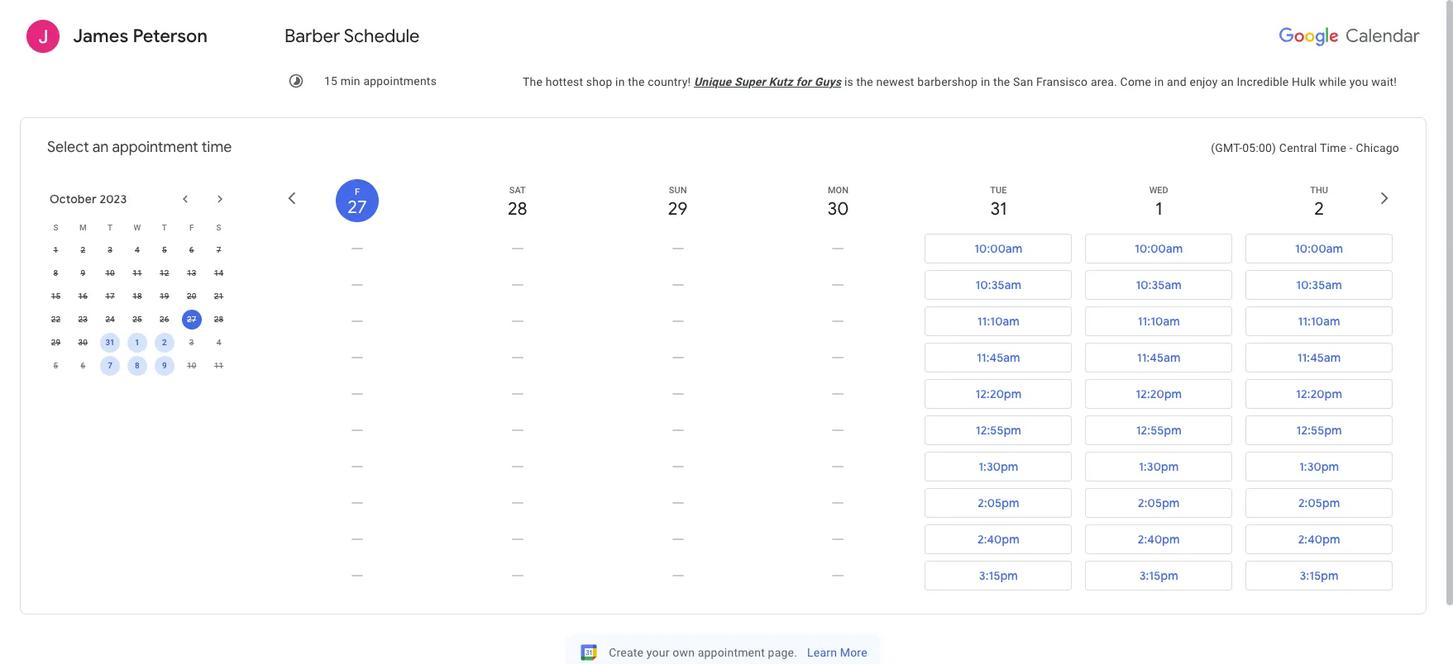 Task type: locate. For each thing, give the bounding box(es) containing it.
2:40pm for 2
[[1298, 533, 1340, 548]]

11 down the november 4, no available times element
[[214, 361, 223, 371]]

2 horizontal spatial 3:15pm button
[[1246, 562, 1393, 591]]

5 row from the top
[[42, 309, 232, 332]]

15 inside cell
[[51, 292, 60, 301]]

2:05pm button for 1
[[1085, 489, 1232, 519]]

10:00am list item down wed 1 in the right of the page
[[1079, 231, 1239, 267]]

1 horizontal spatial 12:20pm button
[[1085, 380, 1232, 409]]

1 s from the left
[[53, 223, 58, 232]]

15, no available times element
[[46, 287, 66, 307]]

2 2:05pm from the left
[[1138, 496, 1180, 511]]

10:35am button for 1
[[1085, 270, 1232, 300]]

create your own appointment page.
[[609, 647, 797, 660]]

0 horizontal spatial 4
[[135, 246, 140, 255]]

5 down 29, no available times element
[[53, 361, 58, 371]]

2:40pm inside "wednesday, november 1, 2023" list
[[1138, 533, 1180, 548]]

1 horizontal spatial 11:45am button
[[1085, 343, 1232, 373]]

2:40pm inside tuesday, october 31, 2023 list
[[978, 533, 1020, 548]]

1 vertical spatial 6
[[81, 361, 85, 371]]

10:35am inside "wednesday, november 1, 2023" list
[[1136, 278, 1182, 293]]

18, no available times element
[[127, 287, 147, 307]]

0 vertical spatial 30
[[828, 198, 849, 221]]

12:55pm list item
[[918, 413, 1079, 449], [1079, 413, 1239, 449], [1239, 413, 1399, 449]]

10:35am list item down wed 1 in the right of the page
[[1079, 267, 1239, 304]]

1 horizontal spatial 30
[[828, 198, 849, 221]]

2 horizontal spatial 10:00am
[[1295, 242, 1343, 256]]

31 down tue
[[990, 198, 1007, 221]]

11:10am list item
[[918, 304, 1079, 340], [1079, 304, 1239, 340], [1239, 304, 1399, 340]]

1 t from the left
[[108, 223, 113, 232]]

10:00am down wed 1 in the right of the page
[[1135, 242, 1183, 256]]

10:00am for 2
[[1295, 242, 1343, 256]]

2 11:45am button from the left
[[1085, 343, 1232, 373]]

the right is
[[856, 75, 873, 88]]

2
[[1314, 198, 1324, 221], [81, 246, 85, 255], [162, 338, 167, 347]]

16 cell
[[69, 285, 97, 309]]

2 1:30pm button from the left
[[1085, 452, 1232, 482]]

0 vertical spatial 4 cell
[[124, 239, 151, 262]]

0 horizontal spatial 1 cell
[[42, 239, 69, 262]]

12:20pm for 2
[[1296, 387, 1342, 402]]

2 row from the top
[[42, 239, 232, 262]]

2 horizontal spatial 2:05pm button
[[1246, 489, 1393, 519]]

28 down sat on the left top of the page
[[508, 198, 527, 221]]

0 horizontal spatial 30
[[78, 338, 88, 347]]

30
[[828, 198, 849, 221], [78, 338, 88, 347]]

10:35am button inside the thursday, november 2, 2023 list
[[1246, 270, 1393, 300]]

6 up 13
[[189, 246, 194, 255]]

4 cell
[[124, 239, 151, 262], [205, 332, 232, 355]]

10:35am button for 31
[[925, 270, 1072, 300]]

10 cell down november 3, no available times element
[[178, 355, 205, 378]]

2 in from the left
[[981, 75, 990, 88]]

november 3, no available times element
[[182, 333, 202, 353]]

18 cell
[[124, 285, 151, 309]]

10:00am inside "wednesday, november 1, 2023" list
[[1135, 242, 1183, 256]]

2 s from the left
[[216, 223, 221, 232]]

1 2:05pm from the left
[[978, 496, 1019, 511]]

f inside october 2023 grid
[[189, 223, 194, 232]]

appointments
[[363, 74, 437, 88]]

2 horizontal spatial the
[[993, 75, 1010, 88]]

1 vertical spatial 7 cell
[[97, 355, 124, 378]]

1 vertical spatial 27
[[187, 315, 196, 324]]

1 11:10am list item from the left
[[918, 304, 1079, 340]]

15 cell
[[42, 285, 69, 309]]

w
[[134, 223, 141, 232]]

28 inside 28, no available times element
[[214, 315, 223, 324]]

0 vertical spatial 8 cell
[[42, 262, 69, 285]]

3 11:10am button from the left
[[1246, 307, 1393, 337]]

an
[[1221, 75, 1234, 88], [92, 138, 109, 157]]

2 horizontal spatial 1:30pm
[[1299, 460, 1339, 475]]

10:00am down tue 31
[[974, 242, 1023, 256]]

10:00am for 1
[[1135, 242, 1183, 256]]

21 cell
[[205, 285, 232, 309]]

31 element
[[100, 333, 120, 353]]

1 cell up 8, no available times element
[[42, 239, 69, 262]]

3 12:20pm button from the left
[[1246, 380, 1393, 409]]

3 3:15pm button from the left
[[1246, 562, 1393, 591]]

3 11:10am from the left
[[1298, 314, 1340, 329]]

0 vertical spatial 7 cell
[[205, 239, 232, 262]]

7
[[216, 246, 221, 255], [108, 361, 112, 371]]

9 down 2, no available times 'element'
[[81, 269, 85, 278]]

6 for november 6, no available times element
[[81, 361, 85, 371]]

1:30pm list item for 2
[[1239, 449, 1399, 485]]

row group
[[42, 239, 232, 378]]

10:35am inside the thursday, november 2, 2023 list
[[1296, 278, 1342, 293]]

0 vertical spatial 9
[[81, 269, 85, 278]]

6 cell down 30, no available times element
[[69, 355, 97, 378]]

12:20pm button
[[925, 380, 1072, 409], [1085, 380, 1232, 409], [1246, 380, 1393, 409]]

2 horizontal spatial 3:15pm
[[1300, 569, 1339, 584]]

3:15pm button inside "wednesday, november 1, 2023" list
[[1085, 562, 1232, 591]]

0 horizontal spatial 12:20pm button
[[925, 380, 1072, 409]]

6 row from the top
[[42, 332, 232, 355]]

0 vertical spatial 15
[[324, 74, 338, 88]]

2:05pm inside the thursday, november 2, 2023 list
[[1298, 496, 1340, 511]]

10:35am button inside "wednesday, november 1, 2023" list
[[1085, 270, 1232, 300]]

3 2:05pm list item from the left
[[1239, 485, 1399, 522]]

1 3:15pm list item from the left
[[918, 558, 1079, 595]]

0 horizontal spatial 1:30pm button
[[925, 452, 1072, 482]]

5 up 12
[[162, 246, 167, 255]]

1 2:05pm button from the left
[[925, 489, 1072, 519]]

7 down 31 element
[[108, 361, 112, 371]]

10:00am list item for 1
[[1079, 231, 1239, 267]]

29, no available times element
[[46, 333, 66, 353]]

2 10:35am button from the left
[[1085, 270, 1232, 300]]

0 horizontal spatial 10:35am
[[976, 278, 1022, 293]]

11 for 11, no available times element on the top
[[133, 269, 142, 278]]

11:10am button
[[925, 307, 1072, 337], [1085, 307, 1232, 337], [1246, 307, 1393, 337]]

26 cell
[[151, 309, 178, 332]]

october 2023
[[50, 192, 127, 207]]

1 cell
[[42, 239, 69, 262], [124, 332, 151, 355]]

11 for november 11, no available times 'element'
[[214, 361, 223, 371]]

11:10am inside "wednesday, november 1, 2023" list
[[1138, 314, 1180, 329]]

2 cell up 9, no available times element
[[69, 239, 97, 262]]

s
[[53, 223, 58, 232], [216, 223, 221, 232]]

1 down 25 cell
[[135, 338, 140, 347]]

2 12:55pm list item from the left
[[1079, 413, 1239, 449]]

1 12:20pm list item from the left
[[918, 376, 1079, 413]]

1 3:15pm from the left
[[979, 569, 1018, 584]]

(gmt-
[[1211, 141, 1243, 155]]

11:45am for 1
[[1137, 351, 1181, 366]]

17
[[105, 292, 115, 301]]

11:10am
[[977, 314, 1020, 329], [1138, 314, 1180, 329], [1298, 314, 1340, 329]]

8 cell
[[42, 262, 69, 285], [124, 355, 151, 378]]

3:15pm button inside tuesday, october 31, 2023 list
[[925, 562, 1072, 591]]

1:30pm button for 31
[[925, 452, 1072, 482]]

29
[[668, 198, 688, 221], [51, 338, 60, 347]]

november 10, no available times element
[[182, 356, 202, 376]]

30 down 23, no available times element on the left
[[78, 338, 88, 347]]

17 cell
[[97, 285, 124, 309]]

9
[[81, 269, 85, 278], [162, 361, 167, 371]]

1 2:40pm from the left
[[978, 533, 1020, 548]]

f for f
[[189, 223, 194, 232]]

2:05pm list item
[[918, 485, 1079, 522], [1079, 485, 1239, 522], [1239, 485, 1399, 522]]

0 horizontal spatial 2:05pm button
[[925, 489, 1072, 519]]

12:55pm for 2
[[1296, 423, 1342, 438]]

29 down sun
[[668, 198, 688, 221]]

10:00am button
[[925, 234, 1072, 264], [1085, 234, 1232, 264], [1246, 234, 1393, 264]]

2:40pm inside the thursday, november 2, 2023 list
[[1298, 533, 1340, 548]]

november 11, no available times element
[[209, 356, 229, 376]]

10:00am button down wed 1 in the right of the page
[[1085, 234, 1232, 264]]

11 cell
[[124, 262, 151, 285], [205, 355, 232, 378]]

0 vertical spatial 4
[[135, 246, 140, 255]]

1 10:35am from the left
[[976, 278, 1022, 293]]

0 horizontal spatial 5 cell
[[42, 355, 69, 378]]

25 cell
[[124, 309, 151, 332]]

10:35am down wed 1 in the right of the page
[[1136, 278, 1182, 293]]

1 horizontal spatial 6
[[189, 246, 194, 255]]

11, no available times element
[[127, 264, 147, 284]]

12, no available times element
[[154, 264, 174, 284]]

5 cell up 12
[[151, 239, 178, 262]]

3 10:35am button from the left
[[1246, 270, 1393, 300]]

10:35am button
[[925, 270, 1072, 300], [1085, 270, 1232, 300], [1246, 270, 1393, 300]]

11:10am inside the thursday, november 2, 2023 list
[[1298, 314, 1340, 329]]

2 12:20pm from the left
[[1136, 387, 1182, 402]]

2:05pm button inside "wednesday, november 1, 2023" list
[[1085, 489, 1232, 519]]

mon
[[828, 185, 849, 196]]

1 horizontal spatial 2:40pm
[[1138, 533, 1180, 548]]

0 horizontal spatial 3:15pm
[[979, 569, 1018, 584]]

16
[[78, 292, 88, 301]]

3 cell
[[97, 239, 124, 262], [178, 332, 205, 355]]

2 12:55pm from the left
[[1136, 423, 1182, 438]]

create
[[609, 647, 644, 660]]

1 horizontal spatial 2 cell
[[151, 332, 178, 355]]

10:35am inside tuesday, october 31, 2023 list
[[976, 278, 1022, 293]]

0 horizontal spatial 10:35am button
[[925, 270, 1072, 300]]

2:40pm for 1
[[1138, 533, 1180, 548]]

1 horizontal spatial 2
[[162, 338, 167, 347]]

11:10am button for 2
[[1246, 307, 1393, 337]]

1 vertical spatial appointment
[[698, 647, 765, 660]]

1 horizontal spatial 10 cell
[[178, 355, 205, 378]]

2 11:10am button from the left
[[1085, 307, 1232, 337]]

10:00am down thu 2
[[1295, 242, 1343, 256]]

1 horizontal spatial 27
[[348, 196, 367, 219]]

3 2:40pm from the left
[[1298, 533, 1340, 548]]

15 for 15 min appointments
[[324, 74, 338, 88]]

t up 3, no available times element
[[108, 223, 113, 232]]

4 down w
[[135, 246, 140, 255]]

10:00am button down thu 2
[[1246, 234, 1393, 264]]

1:30pm list item for 1
[[1079, 449, 1239, 485]]

2 t from the left
[[162, 223, 167, 232]]

1 vertical spatial 3
[[189, 338, 194, 347]]

2:40pm list item
[[918, 522, 1079, 558], [1079, 522, 1239, 558], [1239, 522, 1399, 558]]

-
[[1350, 141, 1353, 155]]

11 down 4, no available times element
[[133, 269, 142, 278]]

1 vertical spatial 29
[[51, 338, 60, 347]]

3:15pm button inside the thursday, november 2, 2023 list
[[1246, 562, 1393, 591]]

9 down november 2 element on the left bottom
[[162, 361, 167, 371]]

1 vertical spatial 3 cell
[[178, 332, 205, 355]]

2 3:15pm list item from the left
[[1079, 558, 1239, 595]]

3 12:55pm button from the left
[[1246, 416, 1393, 446]]

10, no available times element
[[100, 264, 120, 284]]

1 11:10am from the left
[[977, 314, 1020, 329]]

1 down wed
[[1155, 198, 1162, 221]]

8 cell up 15, no available times element
[[42, 262, 69, 285]]

2 11:10am from the left
[[1138, 314, 1180, 329]]

0 horizontal spatial 8 cell
[[42, 262, 69, 285]]

11 inside november 11, no available times 'element'
[[214, 361, 223, 371]]

12:20pm list item
[[918, 376, 1079, 413], [1079, 376, 1239, 413], [1239, 376, 1399, 413]]

2 horizontal spatial 12:55pm
[[1296, 423, 1342, 438]]

29 inside cell
[[51, 338, 60, 347]]

7 cell down 31 element
[[97, 355, 124, 378]]

2 horizontal spatial 12:20pm
[[1296, 387, 1342, 402]]

1 vertical spatial 11
[[214, 361, 223, 371]]

2 12:55pm button from the left
[[1085, 416, 1232, 446]]

12:55pm button for 2
[[1246, 416, 1393, 446]]

2 3:15pm from the left
[[1139, 569, 1178, 584]]

0 horizontal spatial 2:40pm button
[[925, 525, 1072, 555]]

1:30pm button
[[925, 452, 1072, 482], [1085, 452, 1232, 482], [1246, 452, 1393, 482]]

0 horizontal spatial 11:45am
[[977, 351, 1020, 366]]

1 3:15pm button from the left
[[925, 562, 1072, 591]]

11:10am button for 1
[[1085, 307, 1232, 337]]

2:05pm inside tuesday, october 31, 2023 list
[[978, 496, 1019, 511]]

8 for november 8 element at the left bottom
[[135, 361, 140, 371]]

2:05pm button inside the thursday, november 2, 2023 list
[[1246, 489, 1393, 519]]

2 horizontal spatial 2:05pm
[[1298, 496, 1340, 511]]

1 12:55pm from the left
[[976, 423, 1021, 438]]

10:35am list item
[[918, 267, 1079, 304], [1079, 267, 1239, 304], [1239, 267, 1399, 304]]

in right shop
[[615, 75, 625, 88]]

11
[[133, 269, 142, 278], [214, 361, 223, 371]]

7 up 14
[[216, 246, 221, 255]]

0 vertical spatial 1 cell
[[42, 239, 69, 262]]

24, no available times element
[[100, 310, 120, 330]]

0 vertical spatial 10 cell
[[97, 262, 124, 285]]

10:00am list item down tue 31
[[918, 231, 1079, 267]]

1:30pm
[[979, 460, 1019, 475], [1139, 460, 1179, 475], [1299, 460, 1339, 475]]

21, no available times element
[[209, 287, 229, 307]]

3, no available times element
[[100, 241, 120, 261]]

2 down thu
[[1314, 198, 1324, 221]]

1 up 8, no available times element
[[53, 246, 58, 255]]

2:05pm inside "wednesday, november 1, 2023" list
[[1138, 496, 1180, 511]]

12:55pm for 1
[[1136, 423, 1182, 438]]

6 down 30 cell
[[81, 361, 85, 371]]

1 horizontal spatial 5 cell
[[151, 239, 178, 262]]

11:45am list item
[[918, 340, 1079, 376], [1079, 340, 1239, 376], [1239, 340, 1399, 376]]

6 cell up 13
[[178, 239, 205, 262]]

learn more
[[807, 647, 867, 660]]

8 down 1, no available times element
[[53, 269, 58, 278]]

15 for 15
[[51, 292, 60, 301]]

3 12:55pm list item from the left
[[1239, 413, 1399, 449]]

28
[[508, 198, 527, 221], [214, 315, 223, 324]]

10:35am list item for 31
[[918, 267, 1079, 304]]

11:45am list item for 2
[[1239, 340, 1399, 376]]

3 11:45am list item from the left
[[1239, 340, 1399, 376]]

29 down 22 cell
[[51, 338, 60, 347]]

1 vertical spatial 28
[[214, 315, 223, 324]]

11:10am list item for 31
[[918, 304, 1079, 340]]

12:20pm inside the thursday, november 2, 2023 list
[[1296, 387, 1342, 402]]

3 1:30pm button from the left
[[1246, 452, 1393, 482]]

thu 2
[[1310, 185, 1328, 221]]

1 11:10am button from the left
[[925, 307, 1072, 337]]

1 vertical spatial 2
[[81, 246, 85, 255]]

f inside f 27
[[355, 187, 360, 198]]

5, no available times element
[[154, 241, 174, 261]]

1 horizontal spatial 2:40pm button
[[1085, 525, 1232, 555]]

12:20pm button for 1
[[1085, 380, 1232, 409]]

2 down 26 cell
[[162, 338, 167, 347]]

7 cell
[[205, 239, 232, 262], [97, 355, 124, 378]]

3 10:00am from the left
[[1295, 242, 1343, 256]]

3 cell up '10, no available times' element
[[97, 239, 124, 262]]

30, no available times element
[[73, 333, 93, 353]]

november 4, no available times element
[[209, 333, 229, 353]]

november 7 element
[[100, 356, 120, 376]]

s up 1, no available times element
[[53, 223, 58, 232]]

3 10:00am list item from the left
[[1239, 231, 1399, 267]]

3:15pm button for 1
[[1085, 562, 1232, 591]]

1 horizontal spatial 15
[[324, 74, 338, 88]]

1 11:45am button from the left
[[925, 343, 1072, 373]]

2 11:45am list item from the left
[[1079, 340, 1239, 376]]

1:30pm for 2
[[1299, 460, 1339, 475]]

11 cell up 18
[[124, 262, 151, 285]]

time
[[202, 138, 232, 157]]

2 10:35am from the left
[[1136, 278, 1182, 293]]

0 vertical spatial 6 cell
[[178, 239, 205, 262]]

3 3:15pm list item from the left
[[1239, 558, 1399, 595]]

1 vertical spatial 10
[[187, 361, 196, 371]]

1:30pm inside the thursday, november 2, 2023 list
[[1299, 460, 1339, 475]]

3:15pm inside "wednesday, november 1, 2023" list
[[1139, 569, 1178, 584]]

9 cell
[[69, 262, 97, 285], [151, 355, 178, 378]]

appointment right own
[[698, 647, 765, 660]]

1 vertical spatial 9
[[162, 361, 167, 371]]

2 horizontal spatial 12:55pm button
[[1246, 416, 1393, 446]]

10:35am list item down tue 31
[[918, 267, 1079, 304]]

s up 7, no available times element
[[216, 223, 221, 232]]

4
[[135, 246, 140, 255], [216, 338, 221, 347]]

1 10:00am from the left
[[974, 242, 1023, 256]]

4 cell down 28, no available times element on the left of the page
[[205, 332, 232, 355]]

2 2:05pm button from the left
[[1085, 489, 1232, 519]]

10:35am down tue 31
[[976, 278, 1022, 293]]

11:10am inside tuesday, october 31, 2023 list
[[977, 314, 1020, 329]]

row
[[42, 216, 232, 239], [42, 239, 232, 262], [42, 262, 232, 285], [42, 285, 232, 309], [42, 309, 232, 332], [42, 332, 232, 355], [42, 355, 232, 378]]

2 1:30pm from the left
[[1139, 460, 1179, 475]]

0 horizontal spatial 10
[[105, 269, 115, 278]]

8 down november 1 element at the left bottom of page
[[135, 361, 140, 371]]

1 vertical spatial 4 cell
[[205, 332, 232, 355]]

3 3:15pm from the left
[[1300, 569, 1339, 584]]

4 down 28 cell
[[216, 338, 221, 347]]

3:15pm inside tuesday, october 31, 2023 list
[[979, 569, 1018, 584]]

12:20pm for 1
[[1136, 387, 1182, 402]]

3 down 27, today, no available times element
[[189, 338, 194, 347]]

3 11:45am button from the left
[[1246, 343, 1393, 373]]

3 cell up november 10, no available times element
[[178, 332, 205, 355]]

3 1:30pm from the left
[[1299, 460, 1339, 475]]

2023
[[100, 192, 127, 207]]

10
[[105, 269, 115, 278], [187, 361, 196, 371]]

1 the from the left
[[628, 75, 645, 88]]

7 cell up 14
[[205, 239, 232, 262]]

2:40pm button
[[925, 525, 1072, 555], [1085, 525, 1232, 555], [1246, 525, 1393, 555]]

2 12:20pm list item from the left
[[1079, 376, 1239, 413]]

12 cell
[[151, 262, 178, 285]]

newest
[[876, 75, 914, 88]]

1 row from the top
[[42, 216, 232, 239]]

25
[[133, 315, 142, 324]]

0 horizontal spatial 11
[[133, 269, 142, 278]]

2 inside thu 2
[[1314, 198, 1324, 221]]

10 cell
[[97, 262, 124, 285], [178, 355, 205, 378]]

1 horizontal spatial 4 cell
[[205, 332, 232, 355]]

15 down 8, no available times element
[[51, 292, 60, 301]]

james peterson
[[73, 25, 208, 48]]

1 11:45am from the left
[[977, 351, 1020, 366]]

navigate_before
[[178, 192, 193, 207]]

kutz
[[769, 75, 793, 88]]

1 horizontal spatial 11 cell
[[205, 355, 232, 378]]

11:45am for 2
[[1297, 351, 1341, 366]]

the
[[628, 75, 645, 88], [856, 75, 873, 88], [993, 75, 1010, 88]]

4 row from the top
[[42, 285, 232, 309]]

4, no available times element
[[127, 241, 147, 261]]

10:00am button down tue 31
[[925, 234, 1072, 264]]

1:30pm button for 1
[[1085, 452, 1232, 482]]

1 10:00am button from the left
[[925, 234, 1072, 264]]

in left "and"
[[1154, 75, 1164, 88]]

14
[[214, 269, 223, 278]]

2 1:30pm list item from the left
[[1079, 449, 1239, 485]]

3:15pm for 2
[[1300, 569, 1339, 584]]

2 horizontal spatial 1
[[1155, 198, 1162, 221]]

10:00am list item down thu 2
[[1239, 231, 1399, 267]]

7, no available times element
[[209, 241, 229, 261]]

3 up '10, no available times' element
[[108, 246, 112, 255]]

2:05pm
[[978, 496, 1019, 511], [1138, 496, 1180, 511], [1298, 496, 1340, 511]]

0 horizontal spatial 3 cell
[[97, 239, 124, 262]]

13 cell
[[178, 262, 205, 285]]

2 11:45am from the left
[[1137, 351, 1181, 366]]

8
[[53, 269, 58, 278], [135, 361, 140, 371]]

3:15pm list item for 31
[[918, 558, 1079, 595]]

1 12:55pm list item from the left
[[918, 413, 1079, 449]]

2 2:05pm list item from the left
[[1079, 485, 1239, 522]]

1 horizontal spatial 10:00am
[[1135, 242, 1183, 256]]

11 inside 11, no available times element
[[133, 269, 142, 278]]

5
[[162, 246, 167, 255], [53, 361, 58, 371]]

1 horizontal spatial 11:45am
[[1137, 351, 1181, 366]]

1 horizontal spatial 6 cell
[[178, 239, 205, 262]]

7 for 7, no available times element
[[216, 246, 221, 255]]

10:35am button down tue 31
[[925, 270, 1072, 300]]

0 horizontal spatial 12:55pm
[[976, 423, 1021, 438]]

1 vertical spatial 4
[[216, 338, 221, 347]]

11 cell down the november 4, no available times element
[[205, 355, 232, 378]]

3
[[108, 246, 112, 255], [189, 338, 194, 347]]

0 horizontal spatial 2
[[81, 246, 85, 255]]

thu
[[1310, 185, 1328, 196]]

1 horizontal spatial 8
[[135, 361, 140, 371]]

come
[[1120, 75, 1151, 88]]

1:30pm list item
[[918, 449, 1079, 485], [1079, 449, 1239, 485], [1239, 449, 1399, 485]]

12:55pm inside "wednesday, november 1, 2023" list
[[1136, 423, 1182, 438]]

12:20pm list item for 1
[[1079, 376, 1239, 413]]

11:45am list item for 31
[[918, 340, 1079, 376]]

1 2:40pm button from the left
[[925, 525, 1072, 555]]

10:35am button inside tuesday, october 31, 2023 list
[[925, 270, 1072, 300]]

3:15pm list item
[[918, 558, 1079, 595], [1079, 558, 1239, 595], [1239, 558, 1399, 595]]

11:45am inside the thursday, november 2, 2023 list
[[1297, 351, 1341, 366]]

4 for the november 4, no available times element
[[216, 338, 221, 347]]

7 row from the top
[[42, 355, 232, 378]]

31 inside 'cell'
[[105, 338, 115, 347]]

1 2:05pm list item from the left
[[918, 485, 1079, 522]]

0 vertical spatial 2
[[1314, 198, 1324, 221]]

0 horizontal spatial 2 cell
[[69, 239, 97, 262]]

1 12:55pm button from the left
[[925, 416, 1072, 446]]

9 cell down november 2 element on the left bottom
[[151, 355, 178, 378]]

4 cell down w
[[124, 239, 151, 262]]

8, no available times element
[[46, 264, 66, 284]]

2 down m
[[81, 246, 85, 255]]

1 horizontal spatial 2:05pm
[[1138, 496, 1180, 511]]

11:45am inside "wednesday, november 1, 2023" list
[[1137, 351, 1181, 366]]

1:30pm inside "wednesday, november 1, 2023" list
[[1139, 460, 1179, 475]]

t up 5, no available times element on the top of page
[[162, 223, 167, 232]]

30 down mon
[[828, 198, 849, 221]]

google logo image
[[1276, 23, 1420, 50]]

2 horizontal spatial 2:40pm
[[1298, 533, 1340, 548]]

1 vertical spatial 8 cell
[[124, 355, 151, 378]]

12:20pm
[[975, 387, 1022, 402], [1136, 387, 1182, 402], [1296, 387, 1342, 402]]

2 horizontal spatial 10:35am
[[1296, 278, 1342, 293]]

barber schedule
[[285, 25, 420, 48]]

area.
[[1091, 75, 1117, 88]]

in left san
[[981, 75, 990, 88]]

0 vertical spatial an
[[1221, 75, 1234, 88]]

3 12:20pm from the left
[[1296, 387, 1342, 402]]

1 1:30pm button from the left
[[925, 452, 1072, 482]]

11:10am for 2
[[1298, 314, 1340, 329]]

8 cell down november 1 element at the left bottom of page
[[124, 355, 151, 378]]

2 3:15pm button from the left
[[1085, 562, 1232, 591]]

2 10:00am list item from the left
[[1079, 231, 1239, 267]]

thursday, november 2, 2023 list
[[1239, 231, 1399, 595]]

0 horizontal spatial appointment
[[112, 138, 198, 157]]

1 12:20pm button from the left
[[925, 380, 1072, 409]]

2:40pm
[[978, 533, 1020, 548], [1138, 533, 1180, 548], [1298, 533, 1340, 548]]

10 cell up 17 at the top of the page
[[97, 262, 124, 285]]

12:55pm button
[[925, 416, 1072, 446], [1085, 416, 1232, 446], [1246, 416, 1393, 446]]

5 cell
[[151, 239, 178, 262], [42, 355, 69, 378]]

t
[[108, 223, 113, 232], [162, 223, 167, 232]]

1 12:20pm from the left
[[975, 387, 1022, 402]]

10:35am button for 2
[[1246, 270, 1393, 300]]

3 2:05pm button from the left
[[1246, 489, 1393, 519]]

1 2:40pm list item from the left
[[918, 522, 1079, 558]]

sun 29
[[668, 185, 688, 221]]

8 inside 8, no available times element
[[53, 269, 58, 278]]

0 horizontal spatial 12:55pm button
[[925, 416, 1072, 446]]

12:55pm
[[976, 423, 1021, 438], [1136, 423, 1182, 438], [1296, 423, 1342, 438]]

row containing 15
[[42, 285, 232, 309]]

0 vertical spatial 1
[[1155, 198, 1162, 221]]

1 10:00am list item from the left
[[918, 231, 1079, 267]]

0 vertical spatial 11
[[133, 269, 142, 278]]

0 vertical spatial 5
[[162, 246, 167, 255]]

2:40pm list item for 2
[[1239, 522, 1399, 558]]

(gmt-05:00) central time - chicago
[[1211, 141, 1399, 155]]

12:55pm inside the thursday, november 2, 2023 list
[[1296, 423, 1342, 438]]

2:05pm for 2
[[1298, 496, 1340, 511]]

13, no available times element
[[182, 264, 202, 284]]

2 10:00am from the left
[[1135, 242, 1183, 256]]

1 vertical spatial 31
[[105, 338, 115, 347]]

2:05pm button inside tuesday, october 31, 2023 list
[[925, 489, 1072, 519]]

9 cell up 16
[[69, 262, 97, 285]]

0 horizontal spatial 2:40pm
[[978, 533, 1020, 548]]

3:15pm inside the thursday, november 2, 2023 list
[[1300, 569, 1339, 584]]

1 inside wed 1
[[1155, 198, 1162, 221]]

11:45am button
[[925, 343, 1072, 373], [1085, 343, 1232, 373], [1246, 343, 1393, 373]]

2 inside 'element'
[[81, 246, 85, 255]]

3 2:40pm list item from the left
[[1239, 522, 1399, 558]]

8 inside november 8 element
[[135, 361, 140, 371]]

3 11:10am list item from the left
[[1239, 304, 1399, 340]]

1:30pm for 1
[[1139, 460, 1179, 475]]

15 left min
[[324, 74, 338, 88]]

31
[[990, 198, 1007, 221], [105, 338, 115, 347]]

19 cell
[[151, 285, 178, 309]]

30 cell
[[69, 332, 97, 355]]

6 cell
[[178, 239, 205, 262], [69, 355, 97, 378]]

16, no available times element
[[73, 287, 93, 307]]

1 1:30pm list item from the left
[[918, 449, 1079, 485]]

1 10:35am button from the left
[[925, 270, 1072, 300]]

10:35am down thu 2
[[1296, 278, 1342, 293]]

14, no available times element
[[209, 264, 229, 284]]

6
[[189, 246, 194, 255], [81, 361, 85, 371]]

3 row from the top
[[42, 262, 232, 285]]

2 2:40pm from the left
[[1138, 533, 1180, 548]]

2 10:00am button from the left
[[1085, 234, 1232, 264]]

2 cell down 26, no available times 'element'
[[151, 332, 178, 355]]

10 down 3, no available times element
[[105, 269, 115, 278]]

3 2:40pm button from the left
[[1246, 525, 1393, 555]]

3:15pm button for 31
[[925, 562, 1072, 591]]

in
[[615, 75, 625, 88], [981, 75, 990, 88], [1154, 75, 1164, 88]]

28, no available times element
[[209, 310, 229, 330]]

1 horizontal spatial appointment
[[698, 647, 765, 660]]

31 down 24, no available times element
[[105, 338, 115, 347]]

11:10am for 1
[[1138, 314, 1180, 329]]

27 inside cell
[[187, 315, 196, 324]]

2 cell
[[69, 239, 97, 262], [151, 332, 178, 355]]

10:35am button down wed 1 in the right of the page
[[1085, 270, 1232, 300]]

15
[[324, 74, 338, 88], [51, 292, 60, 301]]

5 cell down 29, no available times element
[[42, 355, 69, 378]]

28 down the "21" cell
[[214, 315, 223, 324]]

3 1:30pm list item from the left
[[1239, 449, 1399, 485]]

1 10:35am list item from the left
[[918, 267, 1079, 304]]

0 horizontal spatial 3
[[108, 246, 112, 255]]

the left country!
[[628, 75, 645, 88]]

10 for november 10, no available times element
[[187, 361, 196, 371]]

10:35am button down thu 2
[[1246, 270, 1393, 300]]

an right enjoy
[[1221, 75, 1234, 88]]

navigate_next
[[213, 192, 227, 207]]

2 2:40pm list item from the left
[[1079, 522, 1239, 558]]

13
[[187, 269, 196, 278]]

3 12:55pm from the left
[[1296, 423, 1342, 438]]

november 2 element
[[154, 333, 174, 353]]

2:05pm list item for 31
[[918, 485, 1079, 522]]

10:00am
[[974, 242, 1023, 256], [1135, 242, 1183, 256], [1295, 242, 1343, 256]]

appointment up navigate_before button
[[112, 138, 198, 157]]

3 10:00am button from the left
[[1246, 234, 1393, 264]]

1 1:30pm from the left
[[979, 460, 1019, 475]]

10:00am list item
[[918, 231, 1079, 267], [1079, 231, 1239, 267], [1239, 231, 1399, 267]]

0 horizontal spatial 10:00am button
[[925, 234, 1072, 264]]

tuesday, october 31, 2023 list
[[918, 231, 1079, 595]]

2 10:35am list item from the left
[[1079, 267, 1239, 304]]

10:00am inside the thursday, november 2, 2023 list
[[1295, 242, 1343, 256]]

10 down november 3, no available times element
[[187, 361, 196, 371]]

12:20pm inside "wednesday, november 1, 2023" list
[[1136, 387, 1182, 402]]

3 12:20pm list item from the left
[[1239, 376, 1399, 413]]

james
[[73, 25, 128, 48]]

0 vertical spatial 31
[[990, 198, 1007, 221]]

2:05pm button
[[925, 489, 1072, 519], [1085, 489, 1232, 519], [1246, 489, 1393, 519]]

f for f 27
[[355, 187, 360, 198]]

october
[[50, 192, 97, 207]]

2 horizontal spatial 2
[[1314, 198, 1324, 221]]

12:55pm list item for 31
[[918, 413, 1079, 449]]

10:35am list item down thu 2
[[1239, 267, 1399, 304]]

1 horizontal spatial f
[[355, 187, 360, 198]]

23, no available times element
[[73, 310, 93, 330]]

row containing 1
[[42, 239, 232, 262]]

the left san
[[993, 75, 1010, 88]]

12:20pm list item for 2
[[1239, 376, 1399, 413]]

an right the select
[[92, 138, 109, 157]]

2 2:40pm button from the left
[[1085, 525, 1232, 555]]

10:35am
[[976, 278, 1022, 293], [1136, 278, 1182, 293], [1296, 278, 1342, 293]]

12:20pm button for 2
[[1246, 380, 1393, 409]]

2 horizontal spatial 10:00am button
[[1246, 234, 1393, 264]]

1 cell down 25, no available times element
[[124, 332, 151, 355]]

1 horizontal spatial 1:30pm
[[1139, 460, 1179, 475]]



Task type: vqa. For each thing, say whether or not it's contained in the screenshot.
12 AM
no



Task type: describe. For each thing, give the bounding box(es) containing it.
1 in from the left
[[615, 75, 625, 88]]

the
[[523, 75, 543, 88]]

31 inside tue 31
[[990, 198, 1007, 221]]

2 for rightmost 2 cell
[[162, 338, 167, 347]]

9 for 9, no available times element
[[81, 269, 85, 278]]

0 horizontal spatial 11 cell
[[124, 262, 151, 285]]

20, no available times element
[[182, 287, 202, 307]]

30 inside cell
[[78, 338, 88, 347]]

10:00am button for 1
[[1085, 234, 1232, 264]]

10:00am list item for 31
[[918, 231, 1079, 267]]

san
[[1013, 75, 1033, 88]]

0 vertical spatial 27
[[348, 196, 367, 219]]

10:00am button for 2
[[1246, 234, 1393, 264]]

11:45am list item for 1
[[1079, 340, 1239, 376]]

19, no available times element
[[154, 287, 174, 307]]

m
[[79, 223, 87, 232]]

wed 1
[[1149, 185, 1168, 221]]

october 2023 grid
[[42, 216, 232, 378]]

2:40pm button for 31
[[925, 525, 1072, 555]]

learn more link
[[807, 645, 867, 662]]

27, today, no available times element
[[182, 310, 202, 330]]

23 cell
[[69, 309, 97, 332]]

2:05pm button for 31
[[925, 489, 1072, 519]]

sun
[[669, 185, 687, 196]]

11:45am button for 2
[[1246, 343, 1393, 373]]

navigate_next button
[[210, 189, 230, 209]]

november 5, no available times element
[[46, 356, 66, 376]]

12:20pm button for 31
[[925, 380, 1072, 409]]

row containing 8
[[42, 262, 232, 285]]

2:40pm button for 2
[[1246, 525, 1393, 555]]

3:15pm list item for 2
[[1239, 558, 1399, 595]]

11:10am list item for 2
[[1239, 304, 1399, 340]]

0 horizontal spatial 6 cell
[[69, 355, 97, 378]]

6 for 6, no available times element
[[189, 246, 194, 255]]

mon 30
[[828, 185, 849, 221]]

11:45am inside tuesday, october 31, 2023 list
[[977, 351, 1020, 366]]

05:00)
[[1243, 141, 1276, 155]]

28 cell
[[205, 309, 232, 332]]

3 in from the left
[[1154, 75, 1164, 88]]

11:45am button for 1
[[1085, 343, 1232, 373]]

1 vertical spatial an
[[92, 138, 109, 157]]

10:35am for 1
[[1136, 278, 1182, 293]]

12:20pm inside tuesday, october 31, 2023 list
[[975, 387, 1022, 402]]

f 27
[[348, 187, 367, 219]]

min
[[341, 74, 360, 88]]

the hottest shop in the country! unique super kutz for guys is the newest barbershop in the san fransisco area. come in and enjoy an incredible hulk while you wait!
[[523, 75, 1397, 88]]

11:10am list item for 1
[[1079, 304, 1239, 340]]

25, no available times element
[[127, 310, 147, 330]]

sat 28
[[508, 185, 527, 221]]

google calendar logo image
[[579, 643, 599, 663]]

guys
[[815, 75, 841, 88]]

15 min appointments
[[324, 74, 437, 88]]

country!
[[648, 75, 691, 88]]

14 cell
[[205, 262, 232, 285]]

5 for november 5, no available times element
[[53, 361, 58, 371]]

row containing 5
[[42, 355, 232, 378]]

incredible
[[1237, 75, 1289, 88]]

hulk
[[1292, 75, 1316, 88]]

29 cell
[[42, 332, 69, 355]]

1:30pm list item for 31
[[918, 449, 1079, 485]]

1 vertical spatial 11 cell
[[205, 355, 232, 378]]

12:55pm button for 1
[[1085, 416, 1232, 446]]

1:30pm inside tuesday, october 31, 2023 list
[[979, 460, 1019, 475]]

1 vertical spatial 5 cell
[[42, 355, 69, 378]]

super
[[734, 75, 766, 88]]

and
[[1167, 75, 1187, 88]]

2, no available times element
[[73, 241, 93, 261]]

november 6, no available times element
[[73, 356, 93, 376]]

3 for 3, no available times element
[[108, 246, 112, 255]]

10:35am list item for 1
[[1079, 267, 1239, 304]]

0 vertical spatial appointment
[[112, 138, 198, 157]]

10:00am list item for 2
[[1239, 231, 1399, 267]]

18
[[133, 292, 142, 301]]

22
[[51, 315, 60, 324]]

own
[[673, 647, 695, 660]]

1 horizontal spatial 1 cell
[[124, 332, 151, 355]]

november 8 element
[[127, 356, 147, 376]]

21
[[214, 292, 223, 301]]

1 horizontal spatial an
[[1221, 75, 1234, 88]]

1 for right 1 cell
[[135, 338, 140, 347]]

tue
[[990, 185, 1007, 196]]

31 cell
[[97, 332, 124, 355]]

tue 31
[[990, 185, 1007, 221]]

learn
[[807, 647, 837, 660]]

0 vertical spatial 3 cell
[[97, 239, 124, 262]]

enjoy
[[1190, 75, 1218, 88]]

1 vertical spatial 10 cell
[[178, 355, 205, 378]]

11:10am button for 31
[[925, 307, 1072, 337]]

24 cell
[[97, 309, 124, 332]]

3 for november 3, no available times element
[[189, 338, 194, 347]]

you
[[1350, 75, 1369, 88]]

3:15pm button for 2
[[1246, 562, 1393, 591]]

10:00am inside tuesday, october 31, 2023 list
[[974, 242, 1023, 256]]

10 for '10, no available times' element
[[105, 269, 115, 278]]

12
[[160, 269, 169, 278]]

1 horizontal spatial 28
[[508, 198, 527, 221]]

while
[[1319, 75, 1347, 88]]

19
[[160, 292, 169, 301]]

barber
[[285, 25, 340, 48]]

2 the from the left
[[856, 75, 873, 88]]

select
[[47, 138, 89, 157]]

november 9 element
[[154, 356, 174, 376]]

2:05pm button for 2
[[1246, 489, 1393, 519]]

wed
[[1149, 185, 1168, 196]]

for
[[796, 75, 811, 88]]

row containing 29
[[42, 332, 232, 355]]

7 for the november 7 element
[[108, 361, 112, 371]]

6, no available times element
[[182, 241, 202, 261]]

wait!
[[1372, 75, 1397, 88]]

3:15pm list item for 1
[[1079, 558, 1239, 595]]

row containing 22
[[42, 309, 232, 332]]

12:55pm list item for 1
[[1079, 413, 1239, 449]]

your
[[647, 647, 670, 660]]

3 the from the left
[[993, 75, 1010, 88]]

page.
[[768, 647, 797, 660]]

shop
[[586, 75, 612, 88]]

9 for november 9 element
[[162, 361, 167, 371]]

23
[[78, 315, 88, 324]]

2:40pm list item for 31
[[918, 522, 1079, 558]]

2:40pm button for 1
[[1085, 525, 1232, 555]]

1:30pm button for 2
[[1246, 452, 1393, 482]]

0 vertical spatial 9 cell
[[69, 262, 97, 285]]

4 for 4, no available times element
[[135, 246, 140, 255]]

1 for 1 cell to the left
[[53, 246, 58, 255]]

12:55pm inside tuesday, october 31, 2023 list
[[976, 423, 1021, 438]]

1 horizontal spatial 3 cell
[[178, 332, 205, 355]]

26
[[160, 315, 169, 324]]

peterson
[[133, 25, 208, 48]]

select an appointment time
[[47, 138, 232, 157]]

12:55pm list item for 2
[[1239, 413, 1399, 449]]

2:05pm list item for 1
[[1079, 485, 1239, 522]]

2 for left 2 cell
[[81, 246, 85, 255]]

1 horizontal spatial 8 cell
[[124, 355, 151, 378]]

row group containing 1
[[42, 239, 232, 378]]

3:15pm for 1
[[1139, 569, 1178, 584]]

time
[[1320, 141, 1347, 155]]

22 cell
[[42, 309, 69, 332]]

0 horizontal spatial 4 cell
[[124, 239, 151, 262]]

24
[[105, 315, 115, 324]]

central
[[1279, 141, 1317, 155]]

10:35am list item for 2
[[1239, 267, 1399, 304]]

1 horizontal spatial 7 cell
[[205, 239, 232, 262]]

fransisco
[[1036, 75, 1088, 88]]

2:05pm for 1
[[1138, 496, 1180, 511]]

unique
[[694, 75, 731, 88]]

row containing s
[[42, 216, 232, 239]]

is
[[844, 75, 853, 88]]

november 1 element
[[127, 333, 147, 353]]

17, no available times element
[[100, 287, 120, 307]]

20 cell
[[178, 285, 205, 309]]

12:55pm button for 31
[[925, 416, 1072, 446]]

10:00am button for 31
[[925, 234, 1072, 264]]

1 horizontal spatial 9 cell
[[151, 355, 178, 378]]

20
[[187, 292, 196, 301]]

hottest
[[546, 75, 583, 88]]

22, no available times element
[[46, 310, 66, 330]]

sat
[[509, 185, 526, 196]]

2:40pm list item for 1
[[1079, 522, 1239, 558]]

0 horizontal spatial 7 cell
[[97, 355, 124, 378]]

10:35am for 2
[[1296, 278, 1342, 293]]

26, no available times element
[[154, 310, 174, 330]]

barbershop
[[917, 75, 978, 88]]

8 for 8, no available times element
[[53, 269, 58, 278]]

1, no available times element
[[46, 241, 66, 261]]

9, no available times element
[[73, 264, 93, 284]]

0 vertical spatial 5 cell
[[151, 239, 178, 262]]

wednesday, november 1, 2023 list
[[1079, 231, 1239, 595]]

more
[[840, 647, 867, 660]]

27 cell
[[178, 309, 205, 332]]

navigate_before button
[[175, 189, 195, 209]]

12:20pm list item for 31
[[918, 376, 1079, 413]]

5 for 5, no available times element on the top of page
[[162, 246, 167, 255]]

schedule
[[344, 25, 420, 48]]

chicago
[[1356, 141, 1399, 155]]

0 vertical spatial 29
[[668, 198, 688, 221]]

11:45am button for 31
[[925, 343, 1072, 373]]

2:05pm list item for 2
[[1239, 485, 1399, 522]]



